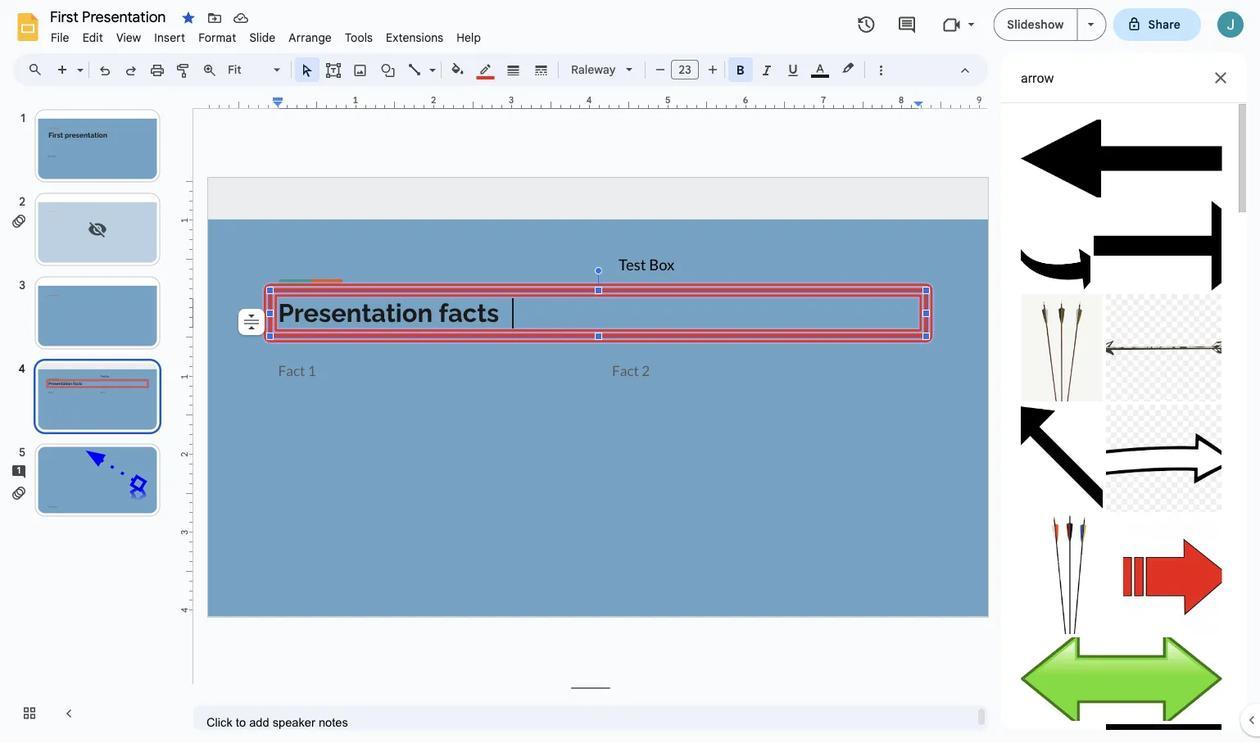 Task type: vqa. For each thing, say whether or not it's contained in the screenshot.
the Move t o trash
no



Task type: describe. For each thing, give the bounding box(es) containing it.
slideshow button
[[993, 8, 1078, 41]]

share
[[1148, 17, 1181, 32]]

highlight color image
[[839, 58, 857, 78]]

presentation options image
[[1088, 23, 1094, 26]]

tools
[[345, 30, 373, 45]]

edit
[[82, 30, 103, 45]]

shrink text on overflow image
[[240, 311, 263, 333]]

slideshow
[[1007, 17, 1064, 32]]

slide
[[249, 30, 276, 45]]

Font size text field
[[672, 60, 698, 79]]

Rename text field
[[44, 7, 175, 26]]

extensions
[[386, 30, 443, 45]]

new slide with layout image
[[73, 59, 84, 65]]

Zoom text field
[[225, 58, 271, 81]]

left margin image
[[209, 96, 283, 108]]

edit menu item
[[76, 28, 110, 47]]

file
[[51, 30, 69, 45]]

application containing slideshow
[[0, 0, 1260, 743]]

right margin image
[[914, 96, 988, 108]]

border color: red image
[[476, 58, 495, 79]]

help menu item
[[450, 28, 488, 47]]

border dash option
[[532, 58, 551, 81]]

menu bar banner
[[0, 0, 1260, 743]]

raleway
[[571, 62, 616, 77]]

Menus field
[[20, 58, 57, 81]]

text color image
[[811, 58, 829, 78]]

menu bar inside menu bar "banner"
[[44, 21, 488, 48]]

slide menu item
[[243, 28, 282, 47]]

shape image
[[379, 58, 398, 81]]

main toolbar
[[48, 57, 894, 84]]

fill color: transparent image
[[449, 58, 467, 79]]

view menu item
[[110, 28, 148, 47]]



Task type: locate. For each thing, give the bounding box(es) containing it.
insert
[[154, 30, 185, 45]]

Font size field
[[671, 60, 705, 84]]

option
[[238, 309, 265, 335]]

arrange menu item
[[282, 28, 338, 47]]

help
[[457, 30, 481, 45]]

insert menu item
[[148, 28, 192, 47]]

menu bar containing file
[[44, 21, 488, 48]]

border weight option
[[504, 58, 523, 81]]

format menu item
[[192, 28, 243, 47]]

share button
[[1113, 8, 1201, 41]]

arrange
[[289, 30, 332, 45]]

tools menu item
[[338, 28, 379, 47]]

insert image image
[[351, 58, 370, 81]]

extensions menu item
[[379, 28, 450, 47]]

format
[[198, 30, 236, 45]]

Star checkbox
[[177, 7, 200, 29]]

navigation
[[0, 93, 180, 743]]

view
[[116, 30, 141, 45]]

file menu item
[[44, 28, 76, 47]]

application
[[0, 0, 1260, 743]]

Zoom field
[[223, 58, 288, 82]]

menu bar
[[44, 21, 488, 48]]

raleway option
[[571, 58, 616, 81]]



